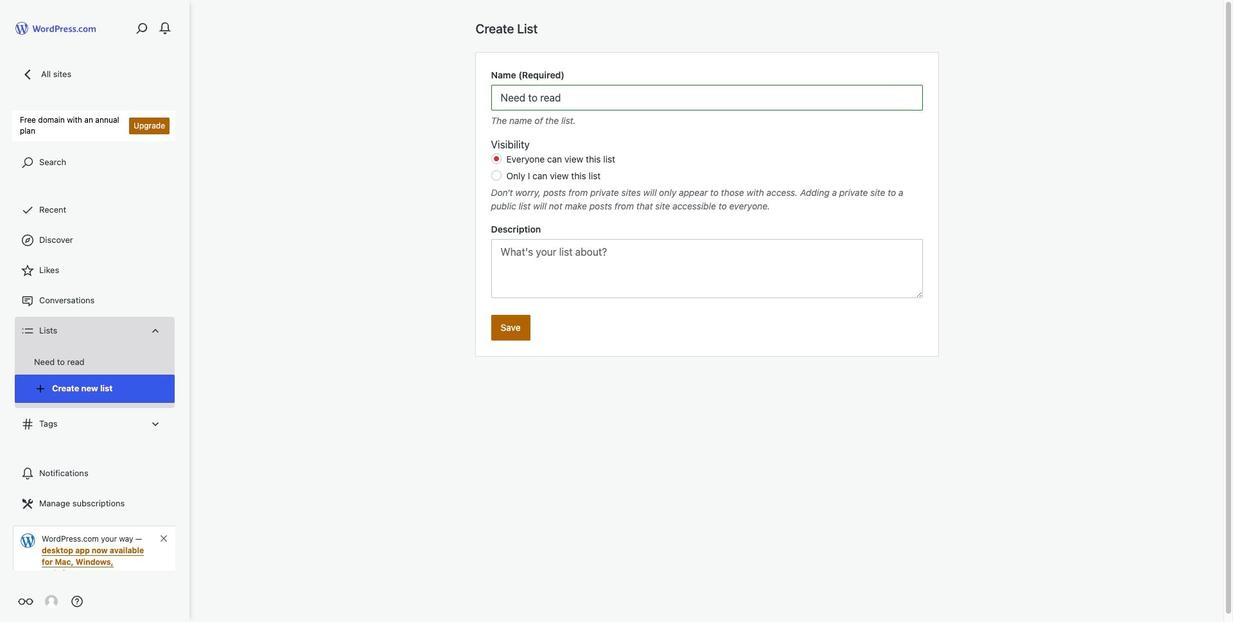 Task type: locate. For each thing, give the bounding box(es) containing it.
1 keyboard_arrow_down image from the top
[[149, 324, 162, 337]]

0 vertical spatial group
[[491, 68, 923, 127]]

0 vertical spatial keyboard_arrow_down image
[[149, 324, 162, 337]]

1 group from the top
[[491, 68, 923, 127]]

1 vertical spatial group
[[491, 137, 923, 213]]

None text field
[[491, 85, 923, 111]]

2 group from the top
[[491, 137, 923, 213]]

None radio
[[491, 154, 502, 164], [491, 170, 502, 181], [491, 154, 502, 164], [491, 170, 502, 181]]

group
[[491, 68, 923, 127], [491, 137, 923, 213], [491, 222, 923, 302]]

3 group from the top
[[491, 222, 923, 302]]

2 vertical spatial group
[[491, 222, 923, 302]]

1 vertical spatial keyboard_arrow_down image
[[149, 417, 162, 430]]

keyboard_arrow_down image
[[149, 324, 162, 337], [149, 417, 162, 430]]

main content
[[476, 21, 938, 356]]

2 keyboard_arrow_down image from the top
[[149, 417, 162, 430]]



Task type: vqa. For each thing, say whether or not it's contained in the screenshot.
1st the img
no



Task type: describe. For each thing, give the bounding box(es) containing it.
What's your list about? text field
[[491, 239, 923, 298]]

jeremy miller image
[[45, 595, 58, 608]]

reader image
[[18, 594, 33, 609]]

dismiss image
[[159, 533, 169, 543]]



